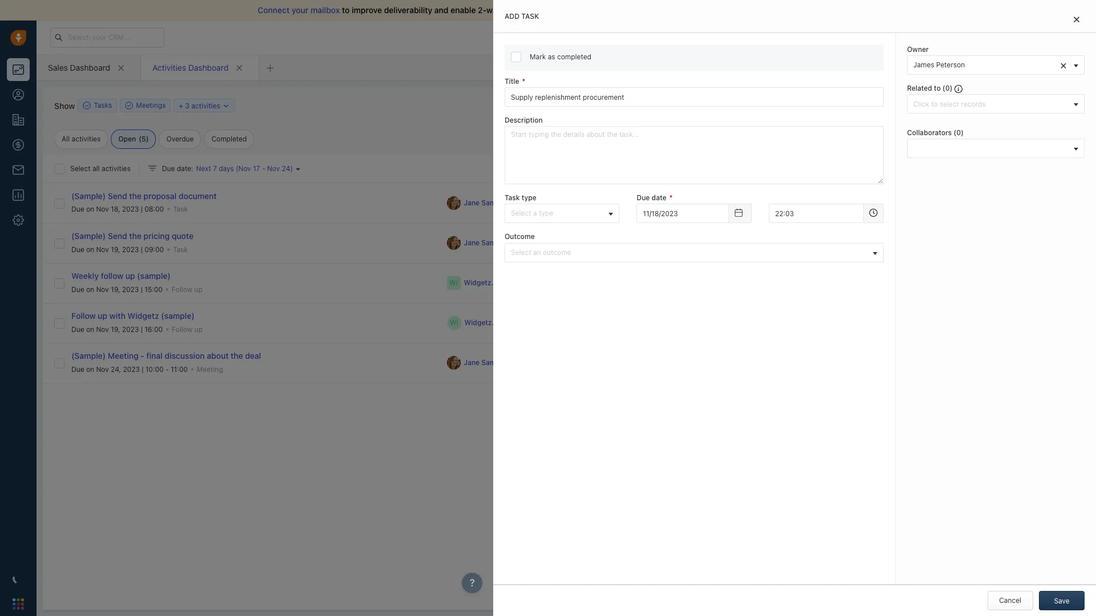 Task type: describe. For each thing, give the bounding box(es) containing it.
my
[[788, 117, 799, 127]]

+ 3 activities link
[[179, 100, 230, 111]]

select a type button
[[505, 204, 620, 224]]

due for (sample) send the proposal document
[[71, 205, 84, 214]]

follow up with widgetz (sample)
[[71, 311, 195, 321]]

date:
[[177, 164, 193, 173]]

add task button
[[569, 96, 623, 115]]

2 vertical spatial the
[[231, 351, 243, 361]]

mailbox
[[311, 5, 340, 15]]

3 jane sampleton (sample) link from the top
[[464, 358, 549, 368]]

more
[[725, 101, 741, 110]]

(sample) meeting - final discussion about the deal link
[[71, 351, 261, 361]]

-- text field
[[637, 204, 729, 224]]

sampleton for (sample) send the pricing quote
[[482, 239, 517, 248]]

select an outcome button
[[505, 243, 884, 262]]

conferencing
[[834, 145, 878, 154]]

cancel button
[[988, 592, 1034, 611]]

| for (sample)
[[141, 285, 143, 294]]

follow for weekly follow up (sample)
[[172, 285, 192, 294]]

due for follow up with widgetz (sample)
[[71, 325, 84, 334]]

add meeting button
[[645, 96, 713, 115]]

title
[[505, 77, 519, 86]]

up left with
[[98, 311, 107, 321]]

10:00
[[146, 365, 164, 374]]

meetings
[[136, 101, 166, 110]]

due for weekly follow up (sample)
[[71, 285, 84, 294]]

follow up for follow up with widgetz (sample)
[[172, 325, 203, 334]]

due on nov 19, 2023 | 09:00
[[71, 245, 164, 254]]

activities for all
[[102, 164, 131, 173]]

connect video conferencing + calendar
[[785, 145, 915, 154]]

task inside × tab panel
[[505, 194, 520, 202]]

0 right collaborators at the top
[[957, 129, 961, 137]]

1 horizontal spatial meeting
[[197, 365, 223, 374]]

way
[[487, 5, 502, 15]]

mark complete for document
[[681, 199, 729, 207]]

Start typing the details about the task… text field
[[505, 126, 884, 185]]

video
[[815, 145, 833, 154]]

type inside "button"
[[539, 209, 553, 218]]

document
[[179, 191, 217, 201]]

the for proposal
[[129, 191, 142, 201]]

1 horizontal spatial calendar
[[886, 145, 915, 154]]

about
[[207, 351, 229, 361]]

0 vertical spatial -
[[262, 164, 265, 173]]

0 horizontal spatial calendar
[[801, 117, 834, 127]]

description
[[505, 116, 543, 125]]

task inside × tab panel
[[522, 12, 539, 21]]

+ 3 activities
[[179, 101, 220, 110]]

send for pricing
[[108, 232, 127, 241]]

activities for 3
[[191, 101, 220, 110]]

plans
[[907, 33, 925, 41]]

2023 for proposal
[[122, 205, 139, 214]]

24,
[[111, 365, 121, 374]]

on for (sample) meeting - final discussion about the deal
[[86, 365, 94, 374]]

add for "add task" button
[[589, 101, 602, 110]]

related to ( 0 )
[[908, 84, 955, 93]]

connect your mailbox link
[[258, 5, 342, 15]]

enable
[[451, 5, 476, 15]]

widgetz.io (sample) link for weekly follow up (sample)
[[464, 278, 531, 288]]

on for weekly follow up (sample)
[[86, 285, 94, 294]]

collaborators
[[908, 129, 952, 137]]

configure widgets button
[[889, 87, 972, 101]]

dashboard for sales dashboard
[[70, 63, 110, 72]]

3 jane sampleton (sample) from the top
[[464, 359, 548, 367]]

select for select a type
[[511, 209, 531, 218]]

0 right cancel at the bottom right
[[1053, 593, 1059, 604]]

( right open
[[139, 135, 142, 143]]

2-
[[478, 5, 487, 15]]

due on nov 19, 2023 | 15:00
[[71, 285, 163, 294]]

date
[[652, 194, 667, 202]]

sampleton for (sample) send the proposal document
[[482, 199, 517, 207]]

( right collaborators at the top
[[954, 129, 957, 137]]

16:00
[[145, 325, 163, 334]]

Click to select records search field
[[911, 98, 1070, 110]]

next
[[196, 164, 211, 173]]

due inside × tab panel
[[637, 194, 650, 202]]

all activities
[[62, 135, 101, 143]]

mark complete button for (sample) send the proposal document
[[664, 193, 735, 213]]

open
[[118, 135, 136, 143]]

tasks
[[94, 101, 112, 110]]

add task inside × tab panel
[[505, 12, 539, 21]]

(sample) send the pricing quote link
[[71, 232, 194, 241]]

completed
[[557, 53, 592, 61]]

pricing
[[144, 232, 170, 241]]

up right follow
[[125, 271, 135, 281]]

save
[[1055, 597, 1070, 606]]

microsoft teams
[[851, 161, 904, 170]]

select an outcome
[[511, 248, 571, 257]]

0 horizontal spatial 17
[[253, 164, 260, 173]]

up up 'discussion'
[[195, 325, 203, 334]]

0 vertical spatial to
[[342, 5, 350, 15]]

widgetz.io (sample) for follow up with widgetz (sample)
[[465, 319, 531, 328]]

add for add meeting button
[[665, 101, 678, 110]]

task for quote
[[173, 245, 188, 254]]

all
[[92, 164, 100, 173]]

configure widgets
[[906, 89, 965, 98]]

× tab panel
[[493, 0, 1097, 617]]

down image
[[222, 102, 230, 110]]

email
[[533, 5, 553, 15]]

11:00
[[171, 365, 188, 374]]

(sample) send the proposal document link
[[71, 191, 217, 201]]

on for follow up with widgetz (sample)
[[86, 325, 94, 334]]

(sample) meeting - final discussion about the deal
[[71, 351, 261, 361]]

5
[[142, 135, 146, 143]]

(sample) send the proposal document
[[71, 191, 217, 201]]

don't
[[904, 487, 921, 496]]

dashboard for activities dashboard
[[188, 63, 229, 72]]

+1 for quote
[[557, 239, 565, 247]]

explore
[[881, 33, 906, 41]]

on for (sample) send the pricing quote
[[86, 245, 94, 254]]

jane sampleton (sample) link for (sample) send the proposal document
[[464, 198, 549, 208]]

( right configure
[[943, 84, 946, 93]]

+1 for document
[[557, 199, 565, 207]]

due for (sample) meeting - final discussion about the deal
[[71, 365, 84, 374]]

0 vertical spatial meeting
[[108, 351, 139, 361]]

as
[[548, 53, 555, 61]]

mark for quote
[[681, 239, 697, 247]]

task inside button
[[604, 101, 617, 110]]

| for proposal
[[141, 205, 143, 214]]

sync
[[504, 5, 521, 15]]

2 0 link from the left
[[1053, 593, 1059, 604]]

teams
[[883, 161, 904, 170]]

jane for (sample) send the pricing quote
[[464, 239, 480, 248]]

×
[[1061, 58, 1067, 71]]

due date:
[[162, 164, 193, 173]]

follow
[[101, 271, 123, 281]]

configure
[[906, 89, 938, 98]]

2023 for pricing
[[122, 245, 139, 254]]

a
[[533, 209, 537, 218]]

outcome
[[505, 233, 535, 241]]

mark for document
[[681, 199, 697, 207]]

7
[[213, 164, 217, 173]]

due on nov 18, 2023 | 08:00
[[71, 205, 164, 214]]

due on nov 24, 2023 | 10:00 - 11:00
[[71, 365, 188, 374]]

select all activities
[[70, 164, 131, 173]]

24
[[282, 164, 290, 173]]

due for (sample) send the pricing quote
[[71, 245, 84, 254]]

deliverability
[[384, 5, 432, 15]]

task type
[[505, 194, 537, 202]]



Task type: locate. For each thing, give the bounding box(es) containing it.
1 sampleton from the top
[[482, 199, 517, 207]]

( right the days
[[236, 164, 238, 173]]

2 horizontal spatial -
[[262, 164, 265, 173]]

on down follow up with widgetz (sample)
[[86, 325, 94, 334]]

0 horizontal spatial add task
[[505, 12, 539, 21]]

1 vertical spatial jane sampleton (sample) link
[[464, 238, 549, 248]]

+1
[[557, 199, 565, 207], [557, 239, 565, 247]]

3 19, from the top
[[111, 325, 120, 334]]

09:00
[[145, 245, 164, 254]]

2023 down (sample) send the pricing quote link
[[122, 245, 139, 254]]

weekly follow up (sample) link
[[71, 271, 171, 281]]

- left final
[[141, 351, 144, 361]]

an
[[533, 248, 541, 257]]

overdue
[[166, 135, 194, 143]]

19, down with
[[111, 325, 120, 334]]

1 vertical spatial add task
[[589, 101, 617, 110]]

(sample)
[[71, 191, 106, 201], [71, 232, 106, 241], [71, 351, 106, 361]]

1 complete from the top
[[699, 199, 729, 207]]

(sample) up due on nov 19, 2023 | 09:00
[[71, 232, 106, 241]]

1 send from the top
[[108, 191, 127, 201]]

0 link left "save" button
[[1007, 593, 1012, 604]]

19, down follow
[[111, 285, 120, 294]]

2 send from the top
[[108, 232, 127, 241]]

1 vertical spatial complete
[[699, 239, 729, 247]]

mark
[[530, 53, 546, 61], [681, 199, 697, 207], [681, 239, 697, 247]]

+1 right "task type"
[[557, 199, 565, 207]]

1 vertical spatial the
[[129, 232, 142, 241]]

+ inside button
[[179, 101, 183, 110]]

2 jane sampleton (sample) from the top
[[464, 239, 548, 248]]

(sample) for (sample) send the proposal document
[[71, 191, 106, 201]]

type up select a type
[[522, 194, 537, 202]]

19, for follow
[[111, 285, 120, 294]]

the left pricing
[[129, 232, 142, 241]]

2 vertical spatial 19,
[[111, 325, 120, 334]]

0 vertical spatial 17
[[253, 164, 260, 173]]

- left "11:00"
[[166, 365, 169, 374]]

select left all
[[70, 164, 91, 173]]

add task right way
[[505, 12, 539, 21]]

1 vertical spatial follow up
[[172, 325, 203, 334]]

2 vertical spatial jane sampleton (sample)
[[464, 359, 548, 367]]

connect your mailbox to improve deliverability and enable 2-way sync of email conversations.
[[258, 5, 611, 15]]

0 horizontal spatial meeting
[[108, 351, 139, 361]]

mark inside × tab panel
[[530, 53, 546, 61]]

1 19, from the top
[[111, 245, 120, 254]]

0 vertical spatial task
[[505, 194, 520, 202]]

mark complete down -- text field
[[681, 239, 729, 247]]

19, for up
[[111, 325, 120, 334]]

08:00
[[145, 205, 164, 214]]

0 link right cancel at the bottom right
[[1053, 593, 1059, 604]]

+ up microsoft teams
[[880, 145, 884, 154]]

meeting up due on nov 24, 2023 | 10:00 - 11:00
[[108, 351, 139, 361]]

1 vertical spatial send
[[108, 232, 127, 241]]

select for select an outcome
[[511, 248, 531, 257]]

dashboard up the + 3 activities button
[[188, 63, 229, 72]]

have
[[923, 487, 938, 496]]

0 vertical spatial add task
[[505, 12, 539, 21]]

4 on from the top
[[86, 325, 94, 334]]

mark as completed
[[530, 53, 592, 61]]

any
[[940, 487, 952, 496]]

select inside 'button'
[[511, 248, 531, 257]]

2 vertical spatial activities
[[102, 164, 131, 173]]

1 horizontal spatial to
[[934, 84, 941, 93]]

weekly follow up (sample)
[[71, 271, 171, 281]]

task for document
[[173, 205, 188, 214]]

1 dashboard from the left
[[70, 63, 110, 72]]

mark down -- text field
[[681, 239, 697, 247]]

related
[[908, 84, 933, 93]]

18,
[[111, 205, 120, 214]]

1 vertical spatial -
[[141, 351, 144, 361]]

completed
[[212, 135, 247, 143]]

0 vertical spatial activities
[[191, 101, 220, 110]]

0 horizontal spatial type
[[522, 194, 537, 202]]

jane sampleton (sample)
[[464, 199, 548, 207], [464, 239, 548, 248], [464, 359, 548, 367]]

1 mark complete button from the top
[[664, 193, 735, 213]]

final
[[146, 351, 163, 361]]

freshworks switcher image
[[13, 599, 24, 610]]

up right 15:00
[[194, 285, 203, 294]]

| for final
[[142, 365, 144, 374]]

jane for (sample) send the proposal document
[[464, 199, 480, 207]]

2023 down follow up with widgetz (sample) link
[[122, 325, 139, 334]]

select down "outcome"
[[511, 248, 531, 257]]

2023
[[122, 205, 139, 214], [122, 245, 139, 254], [122, 285, 139, 294], [122, 325, 139, 334], [123, 365, 140, 374]]

task down the document on the left
[[173, 205, 188, 214]]

0 vertical spatial select
[[70, 164, 91, 173]]

follow
[[172, 285, 192, 294], [71, 311, 96, 321], [172, 325, 193, 334]]

| left 09:00
[[141, 245, 143, 254]]

of
[[523, 5, 531, 15]]

activities dashboard
[[152, 63, 229, 72]]

select left a
[[511, 209, 531, 218]]

0 vertical spatial complete
[[699, 199, 729, 207]]

2023 for final
[[123, 365, 140, 374]]

2 vertical spatial -
[[166, 365, 169, 374]]

1 horizontal spatial add task
[[589, 101, 617, 110]]

2 jane from the top
[[464, 239, 480, 248]]

2 jane sampleton (sample) link from the top
[[464, 238, 549, 248]]

1 horizontal spatial dashboard
[[188, 63, 229, 72]]

1 horizontal spatial task
[[604, 101, 617, 110]]

1 vertical spatial widgetz.io (sample)
[[465, 319, 531, 328]]

owner
[[908, 45, 929, 54]]

0 vertical spatial follow
[[172, 285, 192, 294]]

0 horizontal spatial to
[[342, 5, 350, 15]]

0 vertical spatial widgetz.io (sample)
[[464, 279, 531, 288]]

connect left the your
[[258, 5, 290, 15]]

follow right 15:00
[[172, 285, 192, 294]]

0 vertical spatial (sample)
[[71, 191, 106, 201]]

Search your CRM... text field
[[50, 28, 164, 47]]

1 vertical spatial jane sampleton (sample)
[[464, 239, 548, 248]]

your
[[292, 5, 309, 15]]

jane sampleton (sample) for (sample) send the proposal document
[[464, 199, 548, 207]]

send email image
[[983, 32, 991, 42]]

0 horizontal spatial -
[[141, 351, 144, 361]]

0 vertical spatial widgetz.io
[[464, 279, 500, 288]]

1 horizontal spatial 17
[[788, 203, 796, 213]]

mark complete button down the start typing the details about the task… text box
[[664, 193, 735, 213]]

1 horizontal spatial connect
[[785, 145, 813, 154]]

0 down the peterson
[[946, 84, 950, 93]]

to inside × tab panel
[[934, 84, 941, 93]]

calendar right my
[[801, 117, 834, 127]]

2 +1 from the top
[[557, 239, 565, 247]]

add
[[505, 12, 520, 21], [589, 101, 602, 110], [665, 101, 678, 110]]

15:00
[[145, 285, 163, 294]]

follow up up 'discussion'
[[172, 325, 203, 334]]

| left the 08:00
[[141, 205, 143, 214]]

connect for connect video conferencing + calendar
[[785, 145, 813, 154]]

mark complete
[[681, 199, 729, 207], [681, 239, 729, 247]]

select a type
[[511, 209, 553, 218]]

mark left as
[[530, 53, 546, 61]]

0 vertical spatial send
[[108, 191, 127, 201]]

19, for send
[[111, 245, 120, 254]]

| left 10:00 at the left bottom of page
[[142, 365, 144, 374]]

the
[[129, 191, 142, 201], [129, 232, 142, 241], [231, 351, 243, 361]]

activities
[[152, 63, 186, 72]]

explore plans link
[[875, 30, 932, 44]]

select inside "button"
[[511, 209, 531, 218]]

the up the due on nov 18, 2023 | 08:00
[[129, 191, 142, 201]]

2 mark complete button from the top
[[664, 234, 735, 253]]

to
[[342, 5, 350, 15], [934, 84, 941, 93]]

1 vertical spatial mark
[[681, 199, 697, 207]]

1 vertical spatial to
[[934, 84, 941, 93]]

1 vertical spatial mark complete button
[[664, 234, 735, 253]]

follow up right 15:00
[[172, 285, 203, 294]]

1 +1 from the top
[[557, 199, 565, 207]]

2023 right "24,"
[[123, 365, 140, 374]]

task up select a type
[[505, 194, 520, 202]]

2 vertical spatial jane sampleton (sample) link
[[464, 358, 549, 368]]

on down weekly
[[86, 285, 94, 294]]

2 horizontal spatial add
[[665, 101, 678, 110]]

and
[[435, 5, 449, 15]]

1 vertical spatial widgetz.io (sample) link
[[465, 318, 531, 328]]

add down completed
[[589, 101, 602, 110]]

weekly
[[71, 271, 99, 281]]

0 vertical spatial connect
[[258, 5, 290, 15]]

1 vertical spatial task
[[173, 205, 188, 214]]

- left 24
[[262, 164, 265, 173]]

None text field
[[769, 204, 864, 224]]

nov
[[238, 164, 251, 173], [267, 164, 280, 173], [798, 203, 813, 213], [96, 205, 109, 214], [96, 245, 109, 254], [96, 285, 109, 294], [96, 325, 109, 334], [96, 365, 109, 374]]

with
[[109, 311, 126, 321]]

1 jane sampleton (sample) link from the top
[[464, 198, 549, 208]]

0 vertical spatial jane sampleton (sample)
[[464, 199, 548, 207]]

up
[[125, 271, 135, 281], [194, 285, 203, 294], [98, 311, 107, 321], [195, 325, 203, 334]]

complete down the start typing the details about the task… text box
[[699, 199, 729, 207]]

send up the due on nov 18, 2023 | 08:00
[[108, 191, 127, 201]]

show
[[54, 101, 75, 111]]

complete down -- text field
[[699, 239, 729, 247]]

0 vertical spatial +1
[[557, 199, 565, 207]]

due on nov 19, 2023 | 16:00
[[71, 325, 163, 334]]

0 vertical spatial calendar
[[801, 117, 834, 127]]

select for select all activities
[[70, 164, 91, 173]]

5 on from the top
[[86, 365, 94, 374]]

type right a
[[539, 209, 553, 218]]

1 vertical spatial meeting
[[197, 365, 223, 374]]

19, down (sample) send the pricing quote link
[[111, 245, 120, 254]]

0 left "save" button
[[1007, 593, 1012, 604]]

(sample) send the pricing quote
[[71, 232, 194, 241]]

add inside × tab panel
[[505, 12, 520, 21]]

1 vertical spatial jane
[[464, 239, 480, 248]]

0 horizontal spatial dashboard
[[70, 63, 110, 72]]

widgets
[[940, 89, 965, 98]]

1 vertical spatial activities
[[72, 135, 101, 143]]

|
[[141, 205, 143, 214], [141, 245, 143, 254], [141, 285, 143, 294], [141, 325, 143, 334], [142, 365, 144, 374]]

add left of
[[505, 12, 520, 21]]

add task inside button
[[589, 101, 617, 110]]

the left deal
[[231, 351, 243, 361]]

0 vertical spatial 19,
[[111, 245, 120, 254]]

on up weekly
[[86, 245, 94, 254]]

mark complete for quote
[[681, 239, 729, 247]]

select
[[70, 164, 91, 173], [511, 209, 531, 218], [511, 248, 531, 257]]

1 vertical spatial connect
[[785, 145, 813, 154]]

2 horizontal spatial activities
[[191, 101, 220, 110]]

1 vertical spatial type
[[539, 209, 553, 218]]

2023 down weekly follow up (sample)
[[122, 285, 139, 294]]

follow up with widgetz (sample) link
[[71, 311, 195, 321]]

+1 up outcome
[[557, 239, 565, 247]]

0 vertical spatial follow up
[[172, 285, 203, 294]]

1 vertical spatial follow
[[71, 311, 96, 321]]

0 vertical spatial mark
[[530, 53, 546, 61]]

outcome
[[543, 248, 571, 257]]

| for pricing
[[141, 245, 143, 254]]

on for (sample) send the proposal document
[[86, 205, 94, 214]]

james
[[914, 61, 935, 69]]

0 vertical spatial task
[[522, 12, 539, 21]]

sales
[[48, 63, 68, 72]]

follow for follow up with widgetz (sample)
[[172, 325, 193, 334]]

0 horizontal spatial task
[[522, 12, 539, 21]]

3 jane from the top
[[464, 359, 480, 367]]

2 vertical spatial jane
[[464, 359, 480, 367]]

0 vertical spatial sampleton
[[482, 199, 517, 207]]

dashboard
[[70, 63, 110, 72], [188, 63, 229, 72]]

dashboard right sales
[[70, 63, 110, 72]]

add meeting
[[665, 101, 706, 110]]

send
[[108, 191, 127, 201], [108, 232, 127, 241]]

1 on from the top
[[86, 205, 94, 214]]

send for proposal
[[108, 191, 127, 201]]

microsoft
[[851, 161, 881, 170]]

1 horizontal spatial 0 link
[[1053, 593, 1059, 604]]

you don't have any links.
[[891, 487, 970, 496]]

1 vertical spatial +
[[880, 145, 884, 154]]

)
[[950, 84, 953, 93], [961, 129, 964, 137], [146, 135, 149, 143], [290, 164, 293, 173]]

1 horizontal spatial type
[[539, 209, 553, 218]]

widgetz.io for follow up with widgetz (sample)
[[465, 319, 500, 328]]

Title text field
[[505, 87, 884, 107]]

widgetz.io
[[464, 279, 500, 288], [465, 319, 500, 328]]

3 on from the top
[[86, 285, 94, 294]]

2 vertical spatial mark
[[681, 239, 697, 247]]

widgetz.io (sample) link for follow up with widgetz (sample)
[[465, 318, 531, 328]]

× dialog
[[493, 0, 1097, 617]]

2 dashboard from the left
[[188, 63, 229, 72]]

1 vertical spatial calendar
[[886, 145, 915, 154]]

1 jane sampleton (sample) from the top
[[464, 199, 548, 207]]

1 horizontal spatial activities
[[102, 164, 131, 173]]

activities right 3
[[191, 101, 220, 110]]

2023 for (sample)
[[122, 285, 139, 294]]

(sample) for (sample) send the pricing quote
[[71, 232, 106, 241]]

0 vertical spatial jane sampleton (sample) link
[[464, 198, 549, 208]]

0 horizontal spatial connect
[[258, 5, 290, 15]]

0 horizontal spatial 0 link
[[1007, 593, 1012, 604]]

jane sampleton (sample) link for (sample) send the pricing quote
[[464, 238, 549, 248]]

1 vertical spatial +1
[[557, 239, 565, 247]]

mark complete button down -- text field
[[664, 234, 735, 253]]

microsoft teams button
[[833, 159, 910, 173]]

next 7 days ( nov 17 - nov 24 )
[[196, 164, 293, 173]]

(sample)
[[519, 199, 548, 207], [519, 239, 548, 248], [137, 271, 171, 281], [501, 279, 531, 288], [161, 311, 195, 321], [502, 319, 531, 328], [519, 359, 548, 367]]

follow up
[[172, 285, 203, 294], [172, 325, 203, 334]]

explore plans
[[881, 33, 925, 41]]

activities inside "+ 3 activities" link
[[191, 101, 220, 110]]

improve
[[352, 5, 382, 15]]

0 vertical spatial type
[[522, 194, 537, 202]]

on left 18,
[[86, 205, 94, 214]]

task down quote
[[173, 245, 188, 254]]

1 horizontal spatial +
[[880, 145, 884, 154]]

1 horizontal spatial -
[[166, 365, 169, 374]]

collaborators ( 0 )
[[908, 129, 964, 137]]

activities right "all"
[[72, 135, 101, 143]]

connect for connect your mailbox to improve deliverability and enable 2-way sync of email conversations.
[[258, 5, 290, 15]]

2 vertical spatial follow
[[172, 325, 193, 334]]

+
[[179, 101, 183, 110], [880, 145, 884, 154]]

17
[[253, 164, 260, 173], [788, 203, 796, 213]]

2 complete from the top
[[699, 239, 729, 247]]

widgetz.io for weekly follow up (sample)
[[464, 279, 500, 288]]

1 jane from the top
[[464, 199, 480, 207]]

17 nov
[[788, 203, 813, 213]]

3
[[185, 101, 189, 110]]

(sample) down due on nov 19, 2023 | 16:00
[[71, 351, 106, 361]]

due date
[[637, 194, 667, 202]]

1 vertical spatial select
[[511, 209, 531, 218]]

2 mark complete from the top
[[681, 239, 729, 247]]

| for widgetz
[[141, 325, 143, 334]]

meeting down about on the bottom left of the page
[[197, 365, 223, 374]]

2 on from the top
[[86, 245, 94, 254]]

1 vertical spatial mark complete
[[681, 239, 729, 247]]

0 vertical spatial mark complete button
[[664, 193, 735, 213]]

2 (sample) from the top
[[71, 232, 106, 241]]

1 0 link from the left
[[1007, 593, 1012, 604]]

1 vertical spatial widgetz.io
[[465, 319, 500, 328]]

follow up 'discussion'
[[172, 325, 193, 334]]

mark complete right date
[[681, 199, 729, 207]]

due
[[162, 164, 175, 173], [637, 194, 650, 202], [71, 205, 84, 214], [71, 245, 84, 254], [71, 285, 84, 294], [71, 325, 84, 334], [71, 365, 84, 374]]

1 vertical spatial 17
[[788, 203, 796, 213]]

1 mark complete from the top
[[681, 199, 729, 207]]

2 vertical spatial select
[[511, 248, 531, 257]]

widgetz.io (sample) link
[[464, 278, 531, 288], [465, 318, 531, 328]]

mark right date
[[681, 199, 697, 207]]

3 sampleton from the top
[[482, 359, 517, 367]]

add task down completed
[[589, 101, 617, 110]]

follow up for weekly follow up (sample)
[[172, 285, 203, 294]]

on left "24,"
[[86, 365, 94, 374]]

meeting
[[108, 351, 139, 361], [197, 365, 223, 374]]

mark complete button for (sample) send the pricing quote
[[664, 234, 735, 253]]

1 vertical spatial 19,
[[111, 285, 120, 294]]

0 vertical spatial jane
[[464, 199, 480, 207]]

2023 for widgetz
[[122, 325, 139, 334]]

(sample) down all
[[71, 191, 106, 201]]

-
[[262, 164, 265, 173], [141, 351, 144, 361], [166, 365, 169, 374]]

send up due on nov 19, 2023 | 09:00
[[108, 232, 127, 241]]

complete for (sample) send the proposal document
[[699, 199, 729, 207]]

2 sampleton from the top
[[482, 239, 517, 248]]

the for pricing
[[129, 232, 142, 241]]

0 vertical spatial the
[[129, 191, 142, 201]]

3 (sample) from the top
[[71, 351, 106, 361]]

2023 right 18,
[[122, 205, 139, 214]]

1 vertical spatial (sample)
[[71, 232, 106, 241]]

(sample) for (sample) meeting - final discussion about the deal
[[71, 351, 106, 361]]

| left 15:00
[[141, 285, 143, 294]]

0 horizontal spatial +
[[179, 101, 183, 110]]

widgetz.io (sample) for weekly follow up (sample)
[[464, 279, 531, 288]]

close image
[[1074, 16, 1080, 23]]

1 (sample) from the top
[[71, 191, 106, 201]]

add left meeting
[[665, 101, 678, 110]]

+ left 3
[[179, 101, 183, 110]]

follow left with
[[71, 311, 96, 321]]

activities right all
[[102, 164, 131, 173]]

1 vertical spatial task
[[604, 101, 617, 110]]

cancel
[[1000, 597, 1022, 605]]

0 vertical spatial widgetz.io (sample) link
[[464, 278, 531, 288]]

2 19, from the top
[[111, 285, 120, 294]]

connect left video
[[785, 145, 813, 154]]

you
[[891, 487, 903, 496]]

0 horizontal spatial add
[[505, 12, 520, 21]]

2 vertical spatial task
[[173, 245, 188, 254]]

complete
[[699, 199, 729, 207], [699, 239, 729, 247]]

save button
[[1039, 592, 1085, 611]]

0 vertical spatial +
[[179, 101, 183, 110]]

calendar up teams
[[886, 145, 915, 154]]

| left 16:00
[[141, 325, 143, 334]]

complete for (sample) send the pricing quote
[[699, 239, 729, 247]]

jane sampleton (sample) for (sample) send the pricing quote
[[464, 239, 548, 248]]

links.
[[954, 487, 970, 496]]

0 vertical spatial mark complete
[[681, 199, 729, 207]]



Task type: vqa. For each thing, say whether or not it's contained in the screenshot.
'GOLD' within the Want to see how CRM Gold can help you meet your sales goals? link
no



